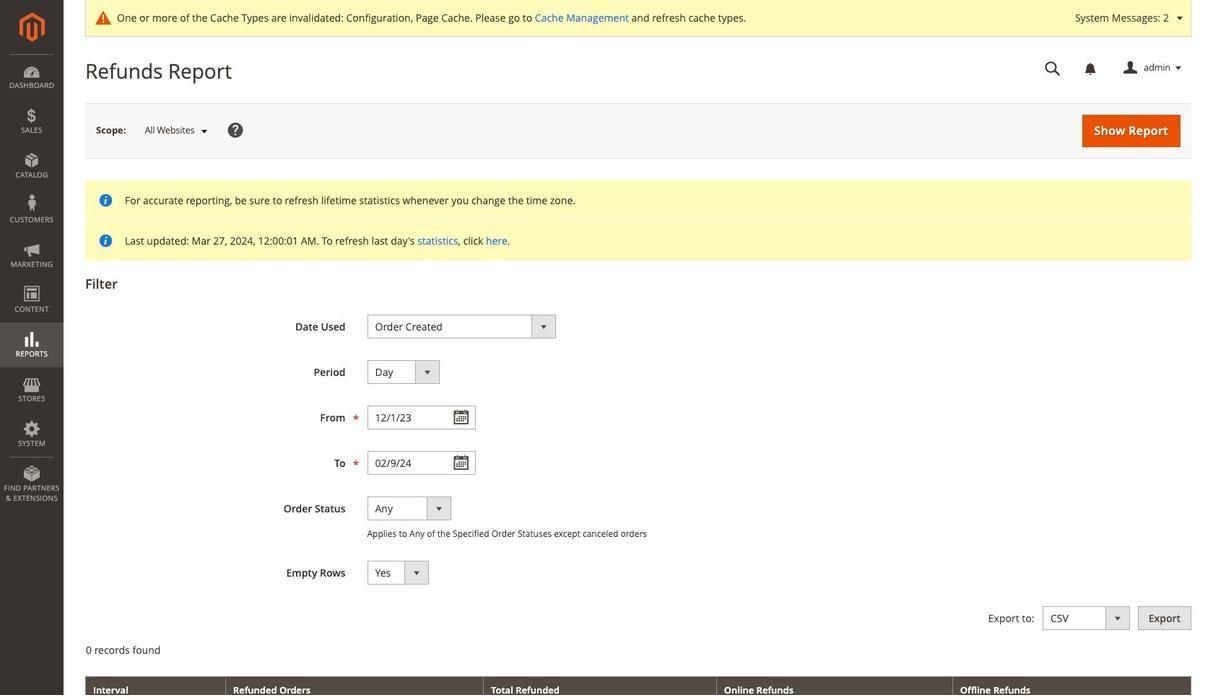 Task type: describe. For each thing, give the bounding box(es) containing it.
magento admin panel image
[[19, 12, 44, 42]]



Task type: locate. For each thing, give the bounding box(es) containing it.
menu bar
[[0, 54, 64, 511]]

None text field
[[1035, 56, 1071, 81], [367, 452, 476, 475], [1035, 56, 1071, 81], [367, 452, 476, 475]]

None text field
[[367, 406, 476, 430]]



